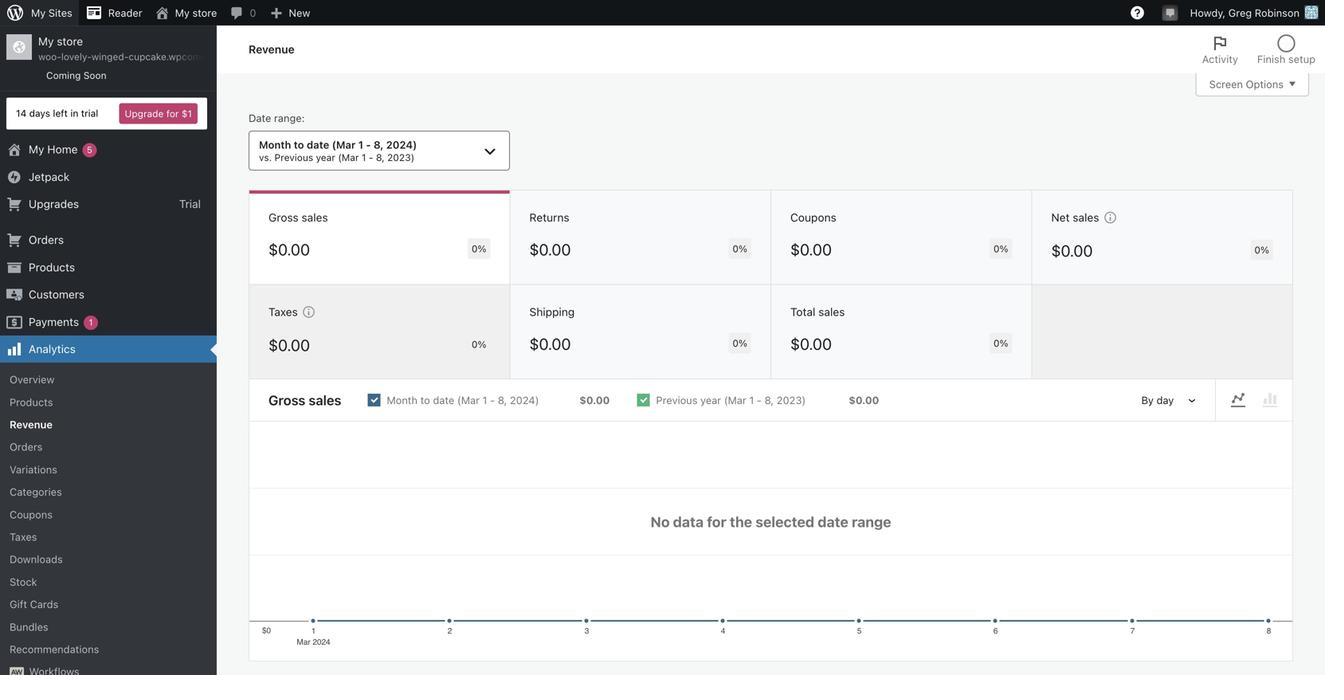 Task type: describe. For each thing, give the bounding box(es) containing it.
line chart image
[[1229, 391, 1249, 410]]

date range :
[[249, 112, 305, 124]]

payments
[[29, 315, 79, 328]]

2 gross from the top
[[269, 392, 306, 408]]

my for my store woo-lovely-winged-cupcake.wpcomstaging.com coming soon
[[38, 35, 54, 48]]

month to date (mar 1 - 8, 2024) vs. previous year (mar 1 - 8, 2023)
[[259, 139, 417, 163]]

recommendations link
[[0, 638, 217, 661]]

notification image
[[1165, 6, 1177, 18]]

0% for gross sales
[[472, 243, 487, 254]]

analytics link
[[0, 336, 217, 363]]

coupons inside performance indicators menu
[[791, 211, 837, 224]]

howdy,
[[1191, 7, 1226, 19]]

left
[[53, 108, 68, 119]]

0% for coupons
[[994, 243, 1009, 254]]

analytics
[[29, 342, 76, 356]]

screen
[[1210, 78, 1244, 90]]

month for month to date (mar 1 - 8, 2024)
[[387, 394, 418, 406]]

taxes link
[[0, 526, 217, 548]]

2023) inside month to date (mar 1 - 8, 2024) vs. previous year (mar 1 - 8, 2023)
[[388, 152, 415, 163]]

downloads link
[[0, 548, 217, 571]]

2 gross sales from the top
[[269, 392, 342, 408]]

my for my home 5
[[29, 143, 44, 156]]

woo-
[[38, 51, 61, 62]]

$1
[[182, 108, 192, 119]]

total sales
[[791, 306, 845, 319]]

year inside month to date (mar 1 - 8, 2024) vs. previous year (mar 1 - 8, 2023)
[[316, 152, 336, 163]]

home
[[47, 143, 78, 156]]

bundles
[[10, 621, 48, 633]]

0 link
[[224, 0, 263, 26]]

bundles link
[[0, 616, 217, 638]]

upgrade for $1 button
[[119, 103, 198, 124]]

vs.
[[259, 152, 272, 163]]

main menu navigation
[[0, 26, 257, 675]]

coming
[[46, 70, 81, 81]]

1 vertical spatial products
[[10, 396, 53, 408]]

automatewoo element
[[10, 668, 24, 675]]

my sites
[[31, 7, 72, 19]]

options
[[1247, 78, 1284, 90]]

1 orders link from the top
[[0, 227, 217, 254]]

activity button
[[1193, 26, 1248, 73]]

in
[[70, 108, 78, 119]]

lovely-
[[61, 51, 92, 62]]

previous inside month to date (mar 1 - 8, 2024) vs. previous year (mar 1 - 8, 2023)
[[275, 152, 313, 163]]

toolbar navigation
[[0, 0, 1326, 29]]

overview
[[10, 374, 55, 386]]

5
[[87, 145, 92, 155]]

cards
[[30, 598, 58, 610]]

coupons inside main menu navigation
[[10, 509, 53, 521]]

gross sales inside performance indicators menu
[[269, 211, 328, 224]]

returns
[[530, 211, 570, 224]]

taxes inside performance indicators menu
[[269, 306, 298, 319]]

gift cards link
[[0, 593, 217, 616]]

jetpack link
[[0, 163, 217, 191]]

new
[[289, 7, 310, 19]]

my store woo-lovely-winged-cupcake.wpcomstaging.com coming soon
[[38, 35, 257, 81]]

:
[[302, 112, 305, 124]]

0 vertical spatial products
[[29, 261, 75, 274]]

finish setup button
[[1248, 26, 1326, 73]]

variations link
[[0, 458, 217, 481]]

customers link
[[0, 281, 217, 308]]

stock
[[10, 576, 37, 588]]

jetpack
[[29, 170, 70, 183]]

new link
[[263, 0, 317, 26]]

screen options
[[1210, 78, 1284, 90]]

1 products link from the top
[[0, 254, 217, 281]]

previous year (mar 1 - 8, 2023)
[[657, 394, 806, 406]]

stock link
[[0, 571, 217, 593]]

0% for total sales
[[994, 338, 1009, 349]]

net sales
[[1052, 211, 1100, 224]]

gift
[[10, 598, 27, 610]]

to for month to date (mar 1 - 8, 2024) vs. previous year (mar 1 - 8, 2023)
[[294, 139, 304, 151]]

0
[[250, 7, 256, 19]]

overview link
[[0, 368, 217, 391]]

greg
[[1229, 7, 1253, 19]]

payments 1
[[29, 315, 93, 328]]

0 vertical spatial revenue
[[249, 43, 295, 56]]

shipping
[[530, 306, 575, 319]]

date for month to date (mar 1 - 8, 2024) vs. previous year (mar 1 - 8, 2023)
[[307, 139, 329, 151]]

0% for shipping
[[733, 338, 748, 349]]

date for month to date (mar 1 - 8, 2024)
[[433, 394, 455, 406]]

performance indicators menu
[[249, 190, 1294, 380]]



Task type: vqa. For each thing, say whether or not it's contained in the screenshot.
Email
no



Task type: locate. For each thing, give the bounding box(es) containing it.
my up woo-
[[38, 35, 54, 48]]

to for month to date (mar 1 - 8, 2024)
[[421, 394, 430, 406]]

0 horizontal spatial revenue
[[10, 419, 53, 431]]

products up customers
[[29, 261, 75, 274]]

my left sites
[[31, 7, 46, 19]]

0 vertical spatial gross
[[269, 211, 299, 224]]

winged-
[[92, 51, 129, 62]]

2024) for month to date (mar 1 - 8, 2024) vs. previous year (mar 1 - 8, 2023)
[[386, 139, 417, 151]]

howdy, greg robinson
[[1191, 7, 1300, 19]]

1 horizontal spatial date
[[433, 394, 455, 406]]

to inside month to date (mar 1 - 8, 2024) vs. previous year (mar 1 - 8, 2023)
[[294, 139, 304, 151]]

0 vertical spatial previous
[[275, 152, 313, 163]]

activity
[[1203, 53, 1239, 65]]

0 horizontal spatial month
[[259, 139, 291, 151]]

1 vertical spatial gross
[[269, 392, 306, 408]]

my store
[[175, 7, 217, 19]]

range
[[274, 112, 302, 124]]

products link
[[0, 254, 217, 281], [0, 391, 217, 413]]

my sites link
[[0, 0, 79, 26]]

2 products link from the top
[[0, 391, 217, 413]]

14
[[16, 108, 27, 119]]

1 horizontal spatial year
[[701, 394, 722, 406]]

0 vertical spatial year
[[316, 152, 336, 163]]

my store link
[[149, 0, 224, 26]]

gross sales
[[269, 211, 328, 224], [269, 392, 342, 408]]

revenue down new link
[[249, 43, 295, 56]]

variations
[[10, 464, 57, 476]]

2 orders link from the top
[[0, 436, 217, 458]]

revenue link
[[0, 413, 217, 436]]

0 horizontal spatial 2024)
[[386, 139, 417, 151]]

orders
[[29, 233, 64, 247], [10, 441, 43, 453]]

0 horizontal spatial 2023)
[[388, 152, 415, 163]]

my for my store
[[175, 7, 190, 19]]

0 horizontal spatial coupons
[[10, 509, 53, 521]]

my for my sites
[[31, 7, 46, 19]]

categories link
[[0, 481, 217, 503]]

net
[[1052, 211, 1070, 224]]

1 vertical spatial 2024)
[[510, 394, 539, 406]]

my inside my store link
[[175, 7, 190, 19]]

store for my store woo-lovely-winged-cupcake.wpcomstaging.com coming soon
[[57, 35, 83, 48]]

1 horizontal spatial 2023)
[[777, 394, 806, 406]]

gross inside performance indicators menu
[[269, 211, 299, 224]]

orders up variations
[[10, 441, 43, 453]]

1 vertical spatial date
[[433, 394, 455, 406]]

1 vertical spatial gross sales
[[269, 392, 342, 408]]

0 vertical spatial to
[[294, 139, 304, 151]]

my home 5
[[29, 143, 92, 156]]

orders link
[[0, 227, 217, 254], [0, 436, 217, 458]]

1 horizontal spatial 2024)
[[510, 394, 539, 406]]

0% for returns
[[733, 243, 748, 254]]

1 vertical spatial previous
[[657, 394, 698, 406]]

total
[[791, 306, 816, 319]]

1 gross sales from the top
[[269, 211, 328, 224]]

-
[[366, 139, 371, 151], [369, 152, 374, 163], [490, 394, 495, 406], [757, 394, 762, 406]]

1 vertical spatial 2023)
[[777, 394, 806, 406]]

0 vertical spatial month
[[259, 139, 291, 151]]

upgrade
[[125, 108, 164, 119]]

1 vertical spatial store
[[57, 35, 83, 48]]

0 horizontal spatial to
[[294, 139, 304, 151]]

store for my store
[[193, 7, 217, 19]]

month for month to date (mar 1 - 8, 2024) vs. previous year (mar 1 - 8, 2023)
[[259, 139, 291, 151]]

0 vertical spatial gross sales
[[269, 211, 328, 224]]

menu bar
[[1217, 386, 1293, 415]]

taxes inside main menu navigation
[[10, 531, 37, 543]]

trial
[[81, 108, 98, 119]]

0%
[[472, 243, 487, 254], [733, 243, 748, 254], [994, 243, 1009, 254], [1255, 245, 1270, 256], [733, 338, 748, 349], [994, 338, 1009, 349], [472, 339, 487, 350]]

2023)
[[388, 152, 415, 163], [777, 394, 806, 406]]

cupcake.wpcomstaging.com
[[129, 51, 257, 62]]

revenue inside main menu navigation
[[10, 419, 53, 431]]

2024)
[[386, 139, 417, 151], [510, 394, 539, 406]]

1 horizontal spatial store
[[193, 7, 217, 19]]

$0.00
[[269, 240, 310, 259], [530, 240, 571, 259], [791, 240, 832, 259], [1052, 241, 1093, 260], [530, 335, 571, 353], [791, 335, 832, 353], [269, 336, 310, 355], [580, 394, 610, 406], [849, 394, 880, 406]]

None checkbox
[[354, 380, 624, 420], [624, 380, 893, 420], [354, 380, 624, 420], [624, 380, 893, 420]]

taxes
[[269, 306, 298, 319], [10, 531, 37, 543]]

1 vertical spatial coupons
[[10, 509, 53, 521]]

1
[[358, 139, 364, 151], [362, 152, 366, 163], [89, 317, 93, 328], [483, 394, 488, 406], [750, 394, 755, 406]]

soon
[[84, 70, 107, 81]]

0 vertical spatial coupons
[[791, 211, 837, 224]]

0 vertical spatial orders
[[29, 233, 64, 247]]

gift cards
[[10, 598, 58, 610]]

finish setup
[[1258, 53, 1316, 65]]

0 vertical spatial 2024)
[[386, 139, 417, 151]]

recommendations
[[10, 643, 99, 655]]

2024) inside month to date (mar 1 - 8, 2024) vs. previous year (mar 1 - 8, 2023)
[[386, 139, 417, 151]]

1 vertical spatial taxes
[[10, 531, 37, 543]]

1 vertical spatial to
[[421, 394, 430, 406]]

my inside "my sites" link
[[31, 7, 46, 19]]

setup
[[1289, 53, 1316, 65]]

1 horizontal spatial previous
[[657, 394, 698, 406]]

1 vertical spatial month
[[387, 394, 418, 406]]

coupons link
[[0, 503, 217, 526]]

1 gross from the top
[[269, 211, 299, 224]]

finish
[[1258, 53, 1286, 65]]

0 vertical spatial orders link
[[0, 227, 217, 254]]

date inside month to date (mar 1 - 8, 2024) vs. previous year (mar 1 - 8, 2023)
[[307, 139, 329, 151]]

date
[[249, 112, 271, 124]]

bar chart image
[[1261, 391, 1280, 410]]

1 vertical spatial orders
[[10, 441, 43, 453]]

my up cupcake.wpcomstaging.com
[[175, 7, 190, 19]]

1 inside payments 1
[[89, 317, 93, 328]]

tab list
[[1193, 26, 1326, 73]]

my inside my store woo-lovely-winged-cupcake.wpcomstaging.com coming soon
[[38, 35, 54, 48]]

upgrade for $1
[[125, 108, 192, 119]]

0 vertical spatial 2023)
[[388, 152, 415, 163]]

products down overview
[[10, 396, 53, 408]]

1 horizontal spatial taxes
[[269, 306, 298, 319]]

for
[[166, 108, 179, 119]]

trial
[[179, 197, 201, 210]]

sites
[[49, 7, 72, 19]]

screen options button
[[1197, 73, 1310, 96]]

8,
[[374, 139, 384, 151], [376, 152, 385, 163], [498, 394, 507, 406], [765, 394, 774, 406]]

0 vertical spatial products link
[[0, 254, 217, 281]]

0 vertical spatial date
[[307, 139, 329, 151]]

1 horizontal spatial revenue
[[249, 43, 295, 56]]

upgrades
[[29, 197, 79, 210]]

sales
[[302, 211, 328, 224], [1073, 211, 1100, 224], [819, 306, 845, 319], [309, 392, 342, 408]]

2024) for month to date (mar 1 - 8, 2024)
[[510, 394, 539, 406]]

(mar
[[332, 139, 356, 151], [338, 152, 359, 163], [458, 394, 480, 406], [724, 394, 747, 406]]

store left '0' link
[[193, 7, 217, 19]]

customers
[[29, 288, 85, 301]]

0 horizontal spatial taxes
[[10, 531, 37, 543]]

14 days left in trial
[[16, 108, 98, 119]]

1 vertical spatial revenue
[[10, 419, 53, 431]]

my left "home"
[[29, 143, 44, 156]]

1 horizontal spatial month
[[387, 394, 418, 406]]

0 horizontal spatial store
[[57, 35, 83, 48]]

products link down analytics link
[[0, 391, 217, 413]]

0 horizontal spatial date
[[307, 139, 329, 151]]

store up the lovely-
[[57, 35, 83, 48]]

revenue
[[249, 43, 295, 56], [10, 419, 53, 431]]

1 vertical spatial products link
[[0, 391, 217, 413]]

1 horizontal spatial coupons
[[791, 211, 837, 224]]

revenue down overview
[[10, 419, 53, 431]]

store
[[193, 7, 217, 19], [57, 35, 83, 48]]

0 horizontal spatial previous
[[275, 152, 313, 163]]

previous
[[275, 152, 313, 163], [657, 394, 698, 406]]

reader link
[[79, 0, 149, 26]]

0 vertical spatial store
[[193, 7, 217, 19]]

categories
[[10, 486, 62, 498]]

robinson
[[1256, 7, 1300, 19]]

1 vertical spatial orders link
[[0, 436, 217, 458]]

days
[[29, 108, 50, 119]]

1 vertical spatial year
[[701, 394, 722, 406]]

store inside my store link
[[193, 7, 217, 19]]

reader
[[108, 7, 142, 19]]

month to date (mar 1 - 8, 2024)
[[387, 394, 539, 406]]

1 horizontal spatial to
[[421, 394, 430, 406]]

to
[[294, 139, 304, 151], [421, 394, 430, 406]]

year
[[316, 152, 336, 163], [701, 394, 722, 406]]

orders link up customers 'link'
[[0, 227, 217, 254]]

0 horizontal spatial year
[[316, 152, 336, 163]]

downloads
[[10, 554, 63, 565]]

my
[[31, 7, 46, 19], [175, 7, 190, 19], [38, 35, 54, 48], [29, 143, 44, 156]]

products link up customers
[[0, 254, 217, 281]]

orders down upgrades
[[29, 233, 64, 247]]

store inside my store woo-lovely-winged-cupcake.wpcomstaging.com coming soon
[[57, 35, 83, 48]]

tab list containing activity
[[1193, 26, 1326, 73]]

month inside month to date (mar 1 - 8, 2024) vs. previous year (mar 1 - 8, 2023)
[[259, 139, 291, 151]]

orders link up categories "link"
[[0, 436, 217, 458]]

0 vertical spatial taxes
[[269, 306, 298, 319]]



